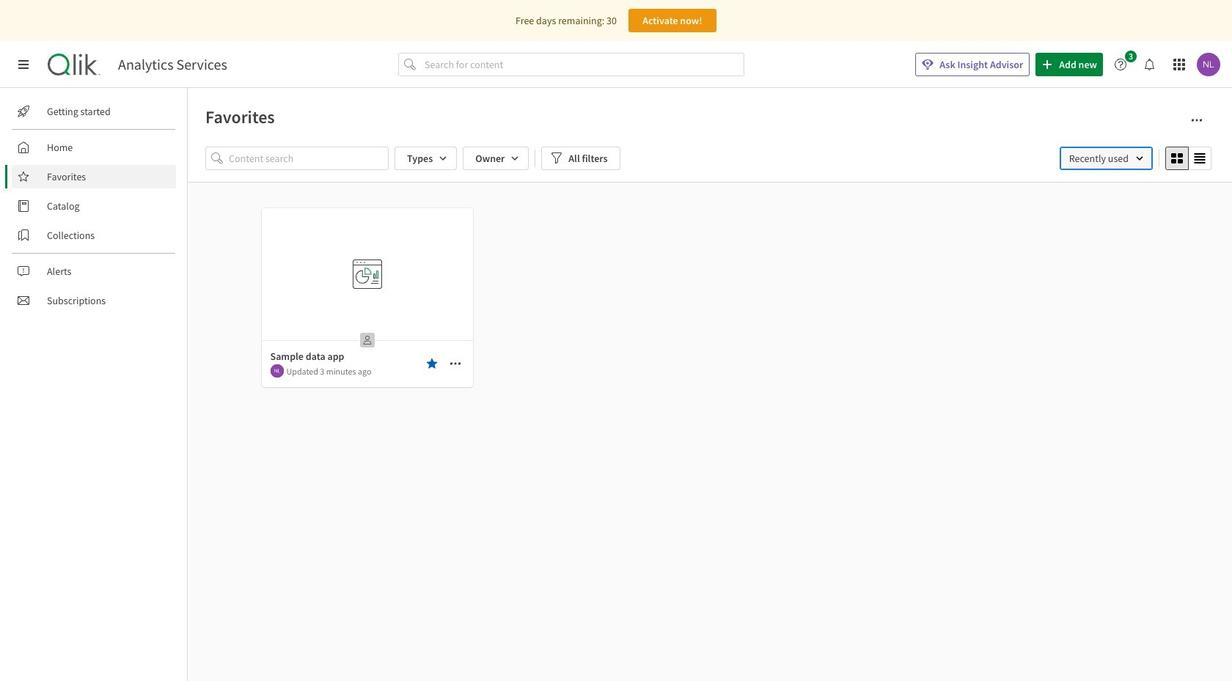 Task type: describe. For each thing, give the bounding box(es) containing it.
Content search text field
[[229, 147, 389, 170]]

navigation pane element
[[0, 94, 187, 318]]

list view image
[[1194, 153, 1206, 164]]

filters region
[[205, 144, 1215, 173]]

noah lott image
[[270, 365, 283, 378]]

noah lott image
[[1197, 53, 1221, 76]]

more actions image
[[1191, 114, 1203, 126]]



Task type: locate. For each thing, give the bounding box(es) containing it.
none field inside filters 'region'
[[1060, 147, 1153, 170]]

more actions image
[[449, 358, 461, 370]]

remove from favorites image
[[426, 358, 438, 370]]

tile view image
[[1171, 153, 1183, 164]]

close sidebar menu image
[[18, 59, 29, 70]]

analytics services element
[[118, 56, 227, 73]]

switch view group
[[1166, 147, 1212, 170]]

noah lott element
[[270, 365, 283, 378]]

Search for content text field
[[422, 53, 745, 76]]

None field
[[1060, 147, 1153, 170]]



Task type: vqa. For each thing, say whether or not it's contained in the screenshot.
eighth menu item from the bottom
no



